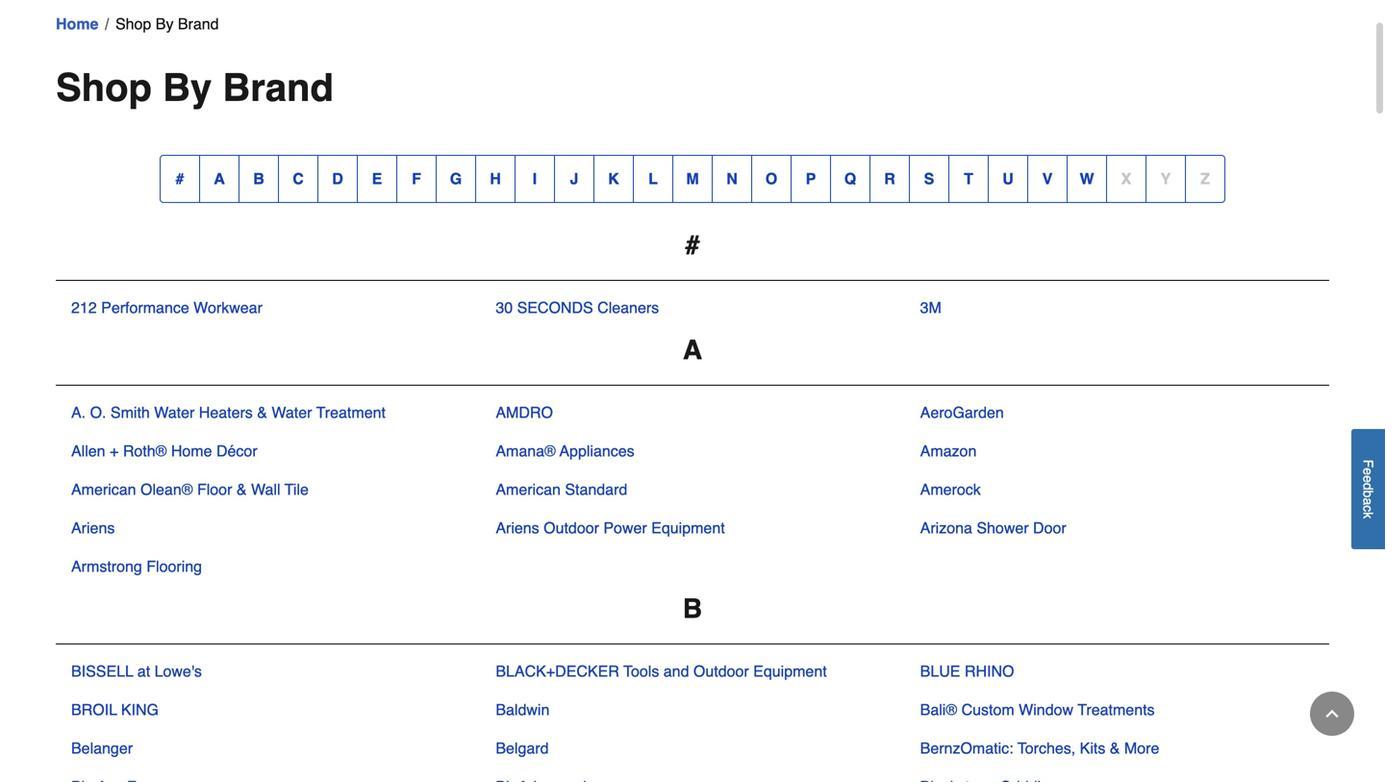 Task type: vqa. For each thing, say whether or not it's contained in the screenshot.
HARDWARE link on the left top of page
no



Task type: locate. For each thing, give the bounding box(es) containing it.
shop
[[115, 15, 151, 33], [56, 65, 152, 110]]

american
[[71, 481, 136, 498], [496, 481, 561, 498]]

b
[[1361, 490, 1376, 498]]

l
[[649, 170, 658, 188]]

3m
[[921, 299, 942, 317]]

by
[[156, 15, 174, 33], [163, 65, 212, 110]]

0 vertical spatial home
[[56, 15, 99, 33]]

f inside button
[[1361, 460, 1376, 468]]

belgard
[[496, 739, 549, 757]]

water up allen + roth® home décor
[[154, 404, 195, 421]]

0 horizontal spatial american
[[71, 481, 136, 498]]

h link
[[476, 156, 515, 202]]

equipment
[[652, 519, 725, 537], [754, 663, 827, 680]]

0 vertical spatial equipment
[[652, 519, 725, 537]]

american for american olean® floor & wall tile
[[71, 481, 136, 498]]

cleaners
[[598, 299, 659, 317]]

q
[[845, 170, 857, 188]]

1 horizontal spatial f
[[1361, 460, 1376, 468]]

custom
[[962, 701, 1015, 719]]

e
[[1361, 468, 1376, 475], [1361, 475, 1376, 483]]

& left wall
[[237, 481, 247, 498]]

ariens down american standard link
[[496, 519, 540, 537]]

o
[[766, 170, 778, 188]]

belgard link
[[496, 737, 549, 760]]

& right heaters
[[257, 404, 267, 421]]

0 vertical spatial outdoor
[[544, 519, 599, 537]]

wall
[[251, 481, 280, 498]]

home left shop by brand link
[[56, 15, 99, 33]]

&
[[257, 404, 267, 421], [237, 481, 247, 498], [1110, 739, 1120, 757]]

b up and on the left
[[683, 594, 703, 624]]

1 horizontal spatial american
[[496, 481, 561, 498]]

2 ariens from the left
[[496, 519, 540, 537]]

equipment inside ariens outdoor power equipment link
[[652, 519, 725, 537]]

0 horizontal spatial b
[[253, 170, 264, 188]]

a
[[214, 170, 225, 188], [683, 335, 703, 366]]

amdro
[[496, 404, 553, 421]]

e
[[372, 170, 382, 188]]

american for american standard
[[496, 481, 561, 498]]

w link
[[1068, 156, 1107, 202]]

shop down home link
[[56, 65, 152, 110]]

floor
[[197, 481, 232, 498]]

f e e d b a c k button
[[1352, 429, 1386, 549]]

0 horizontal spatial &
[[237, 481, 247, 498]]

1 vertical spatial &
[[237, 481, 247, 498]]

t
[[964, 170, 974, 188]]

outdoor right and on the left
[[694, 663, 749, 680]]

shower
[[977, 519, 1029, 537]]

american olean® floor & wall tile
[[71, 481, 309, 498]]

1 vertical spatial shop
[[56, 65, 152, 110]]

0 horizontal spatial ariens
[[71, 519, 115, 537]]

0 vertical spatial #
[[176, 170, 184, 188]]

1 vertical spatial brand
[[223, 65, 334, 110]]

heaters
[[199, 404, 253, 421]]

king
[[121, 701, 159, 719]]

kits
[[1080, 739, 1106, 757]]

1 ariens from the left
[[71, 519, 115, 537]]

armstrong flooring link
[[71, 555, 202, 578]]

1 vertical spatial f
[[1361, 460, 1376, 468]]

ariens up armstrong at the bottom left
[[71, 519, 115, 537]]

1 horizontal spatial brand
[[223, 65, 334, 110]]

allen + roth® home décor
[[71, 442, 258, 460]]

0 horizontal spatial home
[[56, 15, 99, 33]]

0 horizontal spatial brand
[[178, 15, 219, 33]]

f
[[412, 170, 421, 188], [1361, 460, 1376, 468]]

h
[[490, 170, 501, 188]]

d link
[[319, 156, 357, 202]]

1 horizontal spatial ariens
[[496, 519, 540, 537]]

# down m link
[[685, 230, 700, 261]]

armstrong flooring
[[71, 558, 202, 575]]

0 vertical spatial a
[[214, 170, 225, 188]]

ariens for ariens outdoor power equipment
[[496, 519, 540, 537]]

1 american from the left
[[71, 481, 136, 498]]

#
[[176, 170, 184, 188], [685, 230, 700, 261]]

0 vertical spatial shop
[[115, 15, 151, 33]]

1 vertical spatial a
[[683, 335, 703, 366]]

bernzomatic: torches, kits & more link
[[921, 737, 1160, 760]]

blue
[[921, 663, 961, 680]]

0 vertical spatial shop by brand
[[115, 15, 219, 33]]

american olean® floor & wall tile link
[[71, 478, 309, 501]]

0 horizontal spatial outdoor
[[544, 519, 599, 537]]

0 horizontal spatial equipment
[[652, 519, 725, 537]]

1 horizontal spatial b
[[683, 594, 703, 624]]

bissell at lowe's
[[71, 663, 202, 680]]

bali®
[[921, 701, 958, 719]]

water left treatment
[[272, 404, 312, 421]]

shop by brand down shop by brand link
[[56, 65, 334, 110]]

aerogarden link
[[921, 401, 1004, 424]]

american standard link
[[496, 478, 628, 501]]

equipment inside black+decker tools and outdoor equipment link
[[754, 663, 827, 680]]

a
[[1361, 498, 1376, 505]]

0 horizontal spatial a
[[214, 170, 225, 188]]

b right the a link
[[253, 170, 264, 188]]

broil
[[71, 701, 117, 719]]

p
[[806, 170, 816, 188]]

bali® custom window treatments
[[921, 701, 1155, 719]]

1 vertical spatial equipment
[[754, 663, 827, 680]]

amerock
[[921, 481, 981, 498]]

ariens outdoor power equipment link
[[496, 517, 725, 540]]

s
[[924, 170, 935, 188]]

standard
[[565, 481, 628, 498]]

0 horizontal spatial f
[[412, 170, 421, 188]]

1 vertical spatial #
[[685, 230, 700, 261]]

0 vertical spatial b
[[253, 170, 264, 188]]

0 vertical spatial &
[[257, 404, 267, 421]]

by down shop by brand link
[[163, 65, 212, 110]]

baldwin
[[496, 701, 550, 719]]

i link
[[516, 156, 554, 202]]

2 vertical spatial &
[[1110, 739, 1120, 757]]

0 vertical spatial f
[[412, 170, 421, 188]]

1 horizontal spatial a
[[683, 335, 703, 366]]

f up d
[[1361, 460, 1376, 468]]

2 horizontal spatial &
[[1110, 739, 1120, 757]]

1 horizontal spatial equipment
[[754, 663, 827, 680]]

home up american olean® floor & wall tile
[[171, 442, 212, 460]]

shop by brand right home link
[[115, 15, 219, 33]]

c
[[293, 170, 304, 188]]

american down +
[[71, 481, 136, 498]]

j link
[[555, 156, 594, 202]]

k
[[608, 170, 619, 188]]

by right home link
[[156, 15, 174, 33]]

allen + roth® home décor link
[[71, 440, 258, 463]]

n
[[727, 170, 738, 188]]

# left the a link
[[176, 170, 184, 188]]

american down amana® in the left of the page
[[496, 481, 561, 498]]

0 horizontal spatial water
[[154, 404, 195, 421]]

b
[[253, 170, 264, 188], [683, 594, 703, 624]]

i
[[533, 170, 537, 188]]

1 vertical spatial outdoor
[[694, 663, 749, 680]]

0 horizontal spatial #
[[176, 170, 184, 188]]

0 vertical spatial brand
[[178, 15, 219, 33]]

amana®
[[496, 442, 556, 460]]

amazon
[[921, 442, 977, 460]]

1 horizontal spatial home
[[171, 442, 212, 460]]

a.
[[71, 404, 86, 421]]

1 horizontal spatial water
[[272, 404, 312, 421]]

e link
[[358, 156, 396, 202]]

at
[[137, 663, 150, 680]]

30 seconds cleaners link
[[496, 296, 659, 319]]

g
[[450, 170, 462, 188]]

allen
[[71, 442, 105, 460]]

outdoor down american standard link
[[544, 519, 599, 537]]

e up d
[[1361, 468, 1376, 475]]

water
[[154, 404, 195, 421], [272, 404, 312, 421]]

2 american from the left
[[496, 481, 561, 498]]

e up b
[[1361, 475, 1376, 483]]

shop right home link
[[115, 15, 151, 33]]

broil king
[[71, 701, 159, 719]]

olean®
[[141, 481, 193, 498]]

ariens outdoor power equipment
[[496, 519, 725, 537]]

power
[[604, 519, 647, 537]]

& right kits
[[1110, 739, 1120, 757]]

f right 'e' on the left
[[412, 170, 421, 188]]



Task type: describe. For each thing, give the bounding box(es) containing it.
tools
[[624, 663, 659, 680]]

seconds
[[517, 299, 593, 317]]

1 vertical spatial b
[[683, 594, 703, 624]]

0 vertical spatial by
[[156, 15, 174, 33]]

w
[[1080, 170, 1095, 188]]

workwear
[[194, 299, 263, 317]]

1 horizontal spatial #
[[685, 230, 700, 261]]

1 vertical spatial shop by brand
[[56, 65, 334, 110]]

blue rhino link
[[921, 660, 1015, 683]]

1 horizontal spatial &
[[257, 404, 267, 421]]

armstrong
[[71, 558, 142, 575]]

performance
[[101, 299, 189, 317]]

p link
[[792, 156, 830, 202]]

# link
[[161, 156, 199, 202]]

treatments
[[1078, 701, 1155, 719]]

2 e from the top
[[1361, 475, 1376, 483]]

décor
[[216, 442, 258, 460]]

v link
[[1029, 156, 1067, 202]]

bernzomatic:
[[921, 739, 1014, 757]]

& for american olean® floor & wall tile
[[237, 481, 247, 498]]

f e e d b a c k
[[1361, 460, 1376, 519]]

ariens for ariens
[[71, 519, 115, 537]]

amazon link
[[921, 440, 977, 463]]

1 water from the left
[[154, 404, 195, 421]]

m
[[686, 170, 699, 188]]

appliances
[[560, 442, 635, 460]]

a link
[[200, 156, 239, 202]]

and
[[664, 663, 689, 680]]

home link
[[56, 13, 99, 36]]

aerogarden
[[921, 404, 1004, 421]]

shop by brand link
[[115, 13, 219, 36]]

1 horizontal spatial outdoor
[[694, 663, 749, 680]]

k link
[[595, 156, 633, 202]]

american standard
[[496, 481, 628, 498]]

212
[[71, 299, 97, 317]]

f for f
[[412, 170, 421, 188]]

3m link
[[921, 296, 942, 319]]

j
[[570, 170, 579, 188]]

treatment
[[316, 404, 386, 421]]

r link
[[871, 156, 909, 202]]

roth®
[[123, 442, 167, 460]]

ariens link
[[71, 517, 115, 540]]

2 water from the left
[[272, 404, 312, 421]]

belanger
[[71, 739, 133, 757]]

1 e from the top
[[1361, 468, 1376, 475]]

belanger link
[[71, 737, 133, 760]]

arizona shower door link
[[921, 517, 1067, 540]]

smith
[[111, 404, 150, 421]]

bissell
[[71, 663, 133, 680]]

window
[[1019, 701, 1074, 719]]

o link
[[752, 156, 791, 202]]

m link
[[674, 156, 712, 202]]

g link
[[437, 156, 475, 202]]

more
[[1125, 739, 1160, 757]]

c
[[1361, 505, 1376, 512]]

broil king link
[[71, 699, 159, 722]]

1 vertical spatial home
[[171, 442, 212, 460]]

amdro link
[[496, 401, 553, 424]]

amana® appliances
[[496, 442, 635, 460]]

lowe's
[[155, 663, 202, 680]]

door
[[1033, 519, 1067, 537]]

a. o. smith water heaters & water treatment
[[71, 404, 386, 421]]

bernzomatic: torches, kits & more
[[921, 739, 1160, 757]]

t link
[[950, 156, 988, 202]]

1 vertical spatial by
[[163, 65, 212, 110]]

f for f e e d b a c k
[[1361, 460, 1376, 468]]

torches,
[[1018, 739, 1076, 757]]

u link
[[989, 156, 1028, 202]]

blue rhino
[[921, 663, 1015, 680]]

flooring
[[146, 558, 202, 575]]

a. o. smith water heaters & water treatment link
[[71, 401, 386, 424]]

black+decker
[[496, 663, 620, 680]]

s link
[[910, 156, 949, 202]]

k
[[1361, 512, 1376, 519]]

30
[[496, 299, 513, 317]]

& for bernzomatic: torches, kits & more
[[1110, 739, 1120, 757]]

o.
[[90, 404, 106, 421]]

q link
[[831, 156, 870, 202]]

amana® appliances link
[[496, 440, 635, 463]]

v
[[1043, 170, 1053, 188]]

d
[[332, 170, 343, 188]]

+
[[110, 442, 119, 460]]

n link
[[713, 156, 752, 202]]

arizona shower door
[[921, 519, 1067, 537]]

black+decker tools and outdoor equipment link
[[496, 660, 827, 683]]

b link
[[240, 156, 278, 202]]



